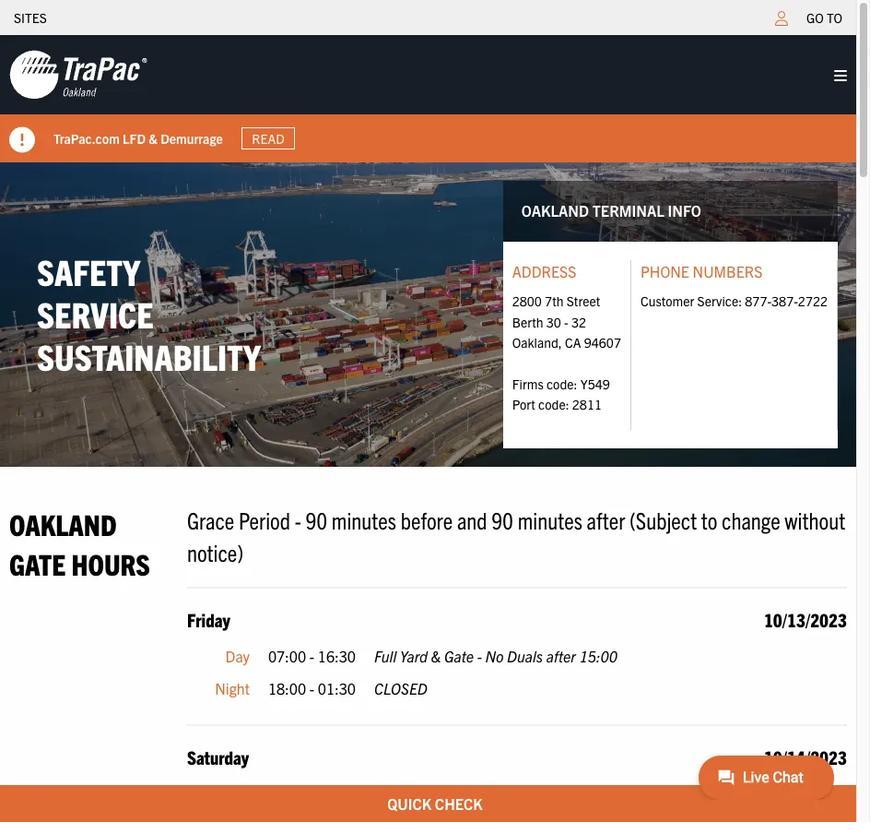 Task type: describe. For each thing, give the bounding box(es) containing it.
oakland gate hours
[[9, 505, 150, 581]]

387-
[[772, 293, 799, 309]]

18:00 - 01:30
[[268, 679, 356, 698]]

firms
[[513, 375, 544, 392]]

oakland image
[[9, 49, 148, 101]]

go
[[807, 9, 825, 26]]

info
[[668, 201, 702, 220]]

18:00
[[268, 679, 306, 698]]

- left no
[[478, 646, 482, 665]]

customer service: 877-387-2722
[[641, 293, 829, 309]]

7th
[[545, 293, 564, 309]]

phone
[[641, 262, 690, 280]]

94607
[[585, 334, 622, 351]]

0 vertical spatial code:
[[547, 375, 578, 392]]

15:00
[[580, 646, 618, 665]]

quick
[[388, 794, 432, 813]]

trapac.com
[[54, 130, 120, 146]]

to
[[828, 9, 843, 26]]

solid image
[[835, 68, 848, 83]]

07:00 - 16:30
[[268, 646, 356, 665]]

- inside the grace period - 90 minutes before and 90 minutes after (subject to change without notice)
[[295, 504, 301, 534]]

16:30 for friday
[[318, 646, 356, 665]]

& for demurrage
[[149, 130, 158, 146]]

2 90 from the left
[[492, 504, 514, 534]]

quick check link
[[0, 785, 871, 822]]

16:30 for saturday
[[318, 784, 356, 802]]

duals
[[507, 646, 544, 665]]

safety service sustainability
[[37, 249, 261, 378]]

saturday
[[187, 745, 249, 768]]

oakland terminal info
[[522, 201, 702, 220]]

terminal
[[593, 201, 665, 220]]

address
[[513, 262, 577, 280]]

1 vertical spatial after
[[547, 646, 577, 665]]

2800
[[513, 293, 542, 309]]

port
[[513, 396, 536, 413]]

- right 08:00
[[310, 784, 315, 802]]

07:00
[[268, 646, 306, 665]]

firms code:  y549 port code:  2811
[[513, 375, 611, 413]]

oakland for gate
[[9, 505, 117, 541]]

phone numbers
[[641, 262, 763, 280]]

1 vertical spatial gate
[[445, 646, 474, 665]]

sustainability
[[37, 334, 261, 378]]

2811
[[573, 396, 602, 413]]

banner containing trapac.com lfd & demurrage
[[0, 35, 871, 162]]

grace
[[187, 504, 235, 534]]

service
[[37, 292, 154, 336]]

lfd
[[123, 130, 146, 146]]

- left 01:30
[[310, 679, 315, 698]]

day for friday
[[226, 646, 250, 665]]

10/13/2023
[[765, 608, 848, 631]]

customer
[[641, 293, 695, 309]]

08:00 - 16:30
[[268, 784, 356, 802]]

08:00
[[268, 784, 306, 802]]



Task type: locate. For each thing, give the bounding box(es) containing it.
full yard & gate - no duals after 15:00
[[375, 646, 618, 665]]

0 horizontal spatial 90
[[306, 504, 328, 534]]

90
[[306, 504, 328, 534], [492, 504, 514, 534]]

1 vertical spatial closed
[[375, 784, 428, 802]]

street
[[567, 293, 601, 309]]

0 vertical spatial &
[[149, 130, 158, 146]]

closed
[[375, 679, 428, 698], [375, 784, 428, 802]]

quick check
[[388, 794, 483, 813]]

numbers
[[693, 262, 763, 280]]

berth
[[513, 313, 544, 330]]

trapac.com lfd & demurrage
[[54, 130, 223, 146]]

1 vertical spatial oakland
[[9, 505, 117, 541]]

ca
[[566, 334, 582, 351]]

minutes right "and"
[[518, 504, 583, 534]]

0 vertical spatial gate
[[9, 545, 66, 581]]

1 closed from the top
[[375, 679, 428, 698]]

day up night
[[226, 646, 250, 665]]

go to
[[807, 9, 843, 26]]

1 vertical spatial day
[[226, 784, 250, 802]]

after left (subject
[[587, 504, 626, 534]]

1 horizontal spatial 90
[[492, 504, 514, 534]]

1 day from the top
[[226, 646, 250, 665]]

- right period
[[295, 504, 301, 534]]

&
[[149, 130, 158, 146], [432, 646, 441, 665]]

oakland inside 'oakland gate hours'
[[9, 505, 117, 541]]

check
[[435, 794, 483, 813]]

- right 30
[[565, 313, 569, 330]]

90 right "and"
[[492, 504, 514, 534]]

yard
[[400, 646, 428, 665]]

closed left check
[[375, 784, 428, 802]]

without
[[785, 504, 846, 534]]

1 vertical spatial code:
[[539, 396, 570, 413]]

1 horizontal spatial minutes
[[518, 504, 583, 534]]

notice)
[[187, 537, 244, 566]]

10/14/2023
[[765, 745, 848, 768]]

grace period - 90 minutes before and 90 minutes after (subject to change without notice)
[[187, 504, 846, 566]]

closed for 16:30
[[375, 784, 428, 802]]

01:30
[[318, 679, 356, 698]]

90 right period
[[306, 504, 328, 534]]

night
[[215, 679, 250, 698]]

-
[[565, 313, 569, 330], [295, 504, 301, 534], [310, 646, 315, 665], [478, 646, 482, 665], [310, 679, 315, 698], [310, 784, 315, 802]]

& right yard
[[432, 646, 441, 665]]

no
[[486, 646, 504, 665]]

friday
[[187, 608, 230, 631]]

2 16:30 from the top
[[318, 784, 356, 802]]

1 90 from the left
[[306, 504, 328, 534]]

- right "07:00"
[[310, 646, 315, 665]]

minutes
[[332, 504, 397, 534], [518, 504, 583, 534]]

code: right port
[[539, 396, 570, 413]]

1 horizontal spatial after
[[587, 504, 626, 534]]

code: up 2811
[[547, 375, 578, 392]]

& right lfd
[[149, 130, 158, 146]]

& for gate
[[432, 646, 441, 665]]

banner
[[0, 35, 871, 162]]

1 minutes from the left
[[332, 504, 397, 534]]

oakland up hours
[[9, 505, 117, 541]]

hours
[[71, 545, 150, 581]]

oakland up the address
[[522, 201, 590, 220]]

1 horizontal spatial gate
[[445, 646, 474, 665]]

read link
[[242, 127, 295, 150]]

0 vertical spatial oakland
[[522, 201, 590, 220]]

minutes left the before
[[332, 504, 397, 534]]

1 horizontal spatial &
[[432, 646, 441, 665]]

change
[[723, 504, 781, 534]]

oakland,
[[513, 334, 563, 351]]

1 horizontal spatial oakland
[[522, 201, 590, 220]]

1 vertical spatial &
[[432, 646, 441, 665]]

after inside the grace period - 90 minutes before and 90 minutes after (subject to change without notice)
[[587, 504, 626, 534]]

32
[[572, 313, 587, 330]]

and
[[458, 504, 488, 534]]

0 vertical spatial closed
[[375, 679, 428, 698]]

oakland for terminal
[[522, 201, 590, 220]]

after
[[587, 504, 626, 534], [547, 646, 577, 665]]

1 16:30 from the top
[[318, 646, 356, 665]]

day down saturday
[[226, 784, 250, 802]]

code:
[[547, 375, 578, 392], [539, 396, 570, 413]]

after right duals
[[547, 646, 577, 665]]

to
[[702, 504, 718, 534]]

before
[[401, 504, 453, 534]]

16:30 up 01:30
[[318, 646, 356, 665]]

gate left no
[[445, 646, 474, 665]]

safety
[[37, 249, 140, 294]]

0 vertical spatial after
[[587, 504, 626, 534]]

0 horizontal spatial gate
[[9, 545, 66, 581]]

2 day from the top
[[226, 784, 250, 802]]

(subject
[[630, 504, 698, 534]]

0 horizontal spatial minutes
[[332, 504, 397, 534]]

day for saturday
[[226, 784, 250, 802]]

oakland
[[522, 201, 590, 220], [9, 505, 117, 541]]

- inside '2800 7th street berth 30 - 32 oakland, ca 94607'
[[565, 313, 569, 330]]

0 horizontal spatial after
[[547, 646, 577, 665]]

closed for 01:30
[[375, 679, 428, 698]]

solid image
[[9, 127, 35, 153]]

877-
[[746, 293, 772, 309]]

2722
[[799, 293, 829, 309]]

period
[[239, 504, 291, 534]]

0 horizontal spatial &
[[149, 130, 158, 146]]

30
[[547, 313, 562, 330]]

0 horizontal spatial oakland
[[9, 505, 117, 541]]

16:30 right 08:00
[[318, 784, 356, 802]]

0 vertical spatial 16:30
[[318, 646, 356, 665]]

full
[[375, 646, 397, 665]]

gate inside 'oakland gate hours'
[[9, 545, 66, 581]]

closed down yard
[[375, 679, 428, 698]]

service:
[[698, 293, 743, 309]]

y549
[[581, 375, 611, 392]]

gate left hours
[[9, 545, 66, 581]]

demurrage
[[161, 130, 223, 146]]

light image
[[776, 11, 789, 26]]

2 closed from the top
[[375, 784, 428, 802]]

16:30
[[318, 646, 356, 665], [318, 784, 356, 802]]

read
[[252, 130, 285, 147]]

day
[[226, 646, 250, 665], [226, 784, 250, 802]]

2800 7th street berth 30 - 32 oakland, ca 94607
[[513, 293, 622, 351]]

sites
[[14, 9, 47, 26]]

2 minutes from the left
[[518, 504, 583, 534]]

1 vertical spatial 16:30
[[318, 784, 356, 802]]

0 vertical spatial day
[[226, 646, 250, 665]]

gate
[[9, 545, 66, 581], [445, 646, 474, 665]]



Task type: vqa. For each thing, say whether or not it's contained in the screenshot.
RECAPTCHA
no



